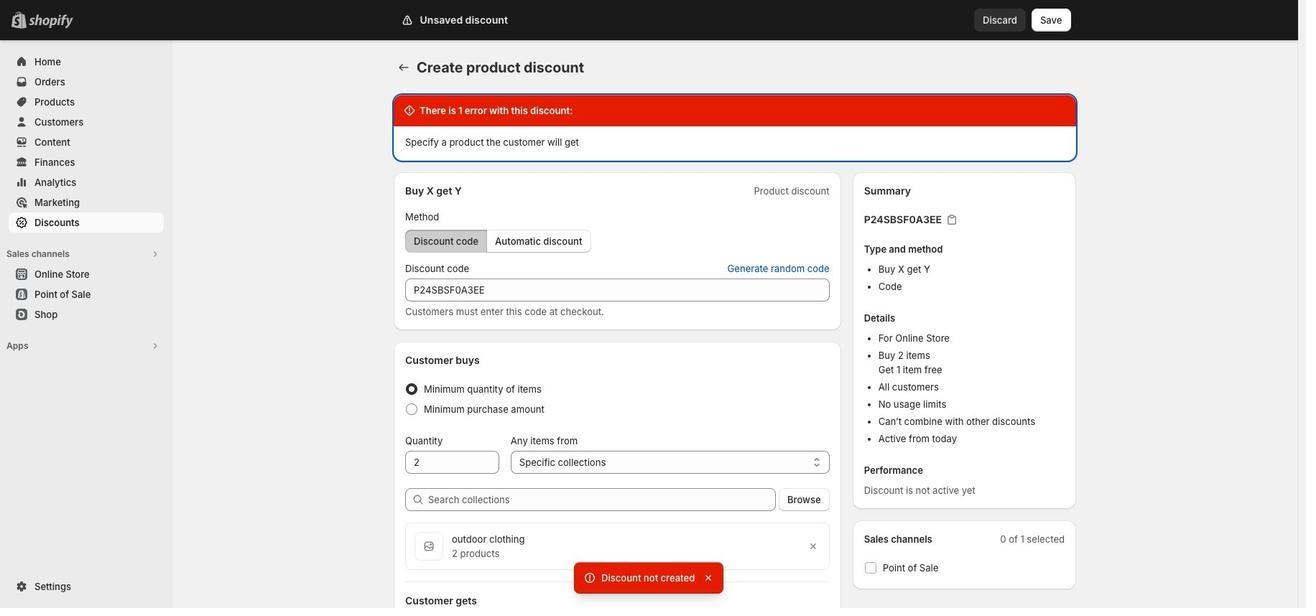 Task type: describe. For each thing, give the bounding box(es) containing it.
Search collections text field
[[428, 489, 776, 512]]



Task type: locate. For each thing, give the bounding box(es) containing it.
None text field
[[405, 451, 499, 474]]

None text field
[[405, 279, 830, 302]]

shopify image
[[29, 14, 73, 29]]



